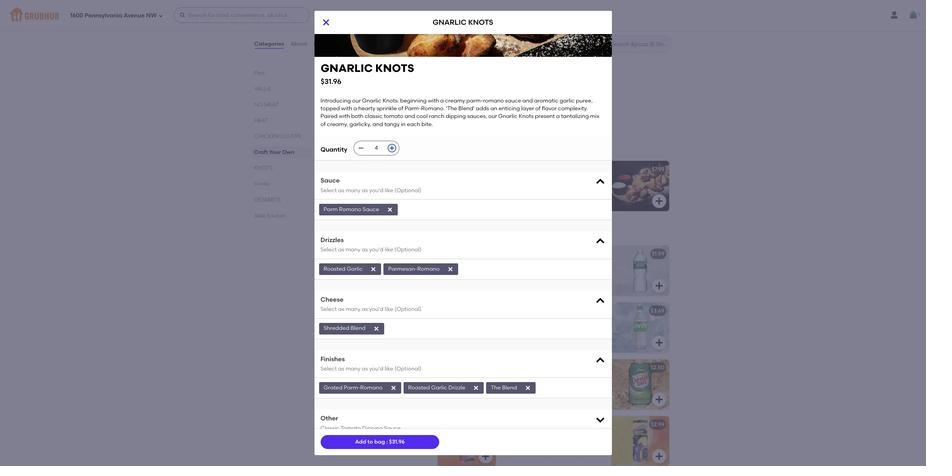 Task type: describe. For each thing, give the bounding box(es) containing it.
(optional) for cheese
[[395, 307, 421, 313]]

$2.99 for mango passion fruit image
[[477, 422, 491, 428]]

$1.99
[[652, 251, 665, 258]]

ginger berry lemonade soda
[[506, 422, 597, 428]]

(optional) for finishes
[[395, 366, 421, 373]]

many for drizzles
[[346, 247, 360, 253]]

tangy
[[384, 121, 400, 128]]

own for by
[[369, 93, 383, 99]]

knots inside gnarlic knots $31.96
[[375, 62, 414, 75]]

in
[[401, 121, 406, 128]]

bottled coke button
[[328, 303, 496, 353]]

as down the drizzles
[[338, 247, 344, 253]]

like for sauce
[[385, 187, 393, 194]]

your for pizza
[[353, 82, 368, 88]]

2 vertical spatial romano
[[360, 385, 383, 392]]

search icon image
[[599, 40, 608, 49]]

0 vertical spatial craft your own
[[327, 59, 389, 68]]

enticing
[[499, 105, 520, 112]]

1 vertical spatial a
[[354, 105, 357, 112]]

0 vertical spatial gnarlic knots
[[433, 18, 493, 27]]

1600 pennsylvania avenue nw
[[70, 12, 157, 19]]

soda
[[581, 422, 597, 428]]

garlicky,
[[350, 121, 371, 128]]

avenue
[[124, 12, 145, 19]]

grated
[[324, 385, 343, 392]]

blend'
[[458, 105, 475, 112]]

$7.99 for gnarlic knots
[[652, 166, 665, 173]]

toppings
[[333, 108, 361, 115]]

ginger ale image
[[611, 360, 669, 410]]

desserts tab
[[254, 196, 308, 204]]

blend for shredded blend
[[351, 326, 366, 332]]

complexity.
[[558, 105, 588, 112]]

drizzles
[[321, 237, 344, 244]]

$2.50 button
[[502, 360, 669, 410]]

as up shredded blend
[[362, 307, 368, 313]]

1 vertical spatial with
[[341, 105, 352, 112]]

vegan knots image
[[438, 161, 496, 212]]

many for finishes
[[346, 366, 360, 373]]

reviews
[[314, 41, 335, 47]]

2 horizontal spatial of
[[535, 105, 541, 112]]

an
[[490, 105, 497, 112]]

orange
[[379, 365, 403, 371]]

$3.69 button
[[502, 303, 669, 353]]

drizzles select as many as you'd like (optional)
[[321, 237, 421, 253]]

by
[[384, 93, 391, 99]]

tantalizing
[[561, 113, 589, 120]]

1 horizontal spatial craft
[[327, 59, 348, 68]]

to
[[354, 101, 361, 107]]

Input item quantity number field
[[368, 141, 385, 155]]

as up parm romano sauce
[[362, 187, 368, 194]]

shredded blend
[[324, 326, 366, 332]]

clicking
[[392, 93, 419, 99]]

grated parm-romano
[[324, 385, 383, 392]]

no meat
[[254, 101, 279, 108]]

0 vertical spatial your
[[350, 59, 368, 68]]

dirty bird image
[[438, 0, 496, 42]]

shredded
[[324, 326, 349, 332]]

adds
[[476, 105, 489, 112]]

blend for the blend
[[502, 385, 517, 392]]

introducing
[[321, 98, 351, 104]]

select for cheese
[[321, 307, 337, 313]]

nw
[[146, 12, 157, 19]]

finishes select as many as you'd like (optional)
[[321, 356, 421, 373]]

present
[[535, 113, 555, 120]]

roasted for roasted garlic drizzle
[[408, 385, 430, 392]]

parmesan-romano
[[388, 266, 440, 273]]

you'd for cheese
[[369, 307, 383, 313]]

$2.50
[[650, 365, 665, 371]]

to
[[368, 439, 373, 446]]

cheese
[[321, 296, 344, 304]]

categories button
[[254, 30, 284, 58]]

add to bag : $31.96
[[355, 439, 405, 446]]

no
[[254, 101, 263, 108]]

0 vertical spatial own
[[370, 59, 389, 68]]

(optional) for drizzles
[[395, 247, 421, 253]]

the
[[491, 385, 501, 392]]

topped
[[321, 105, 340, 112]]

select for finishes
[[321, 366, 337, 373]]

lemonade
[[548, 422, 580, 428]]

0 vertical spatial a
[[440, 98, 444, 104]]

tomato
[[384, 113, 403, 120]]

craft inside craft your own tab
[[254, 149, 268, 156]]

as down cheese
[[338, 307, 344, 313]]

gnarlic knots image
[[611, 161, 669, 212]]

other
[[321, 415, 338, 423]]

$7.99 for vegan knots
[[478, 166, 491, 173]]

hearty
[[358, 105, 375, 112]]

puree,
[[576, 98, 593, 104]]

remove
[[385, 101, 408, 107]]

gnarlic inside gnarlic knots $31.96
[[321, 62, 373, 75]]

berry
[[530, 422, 547, 428]]

craft your own pizza
[[333, 82, 401, 88]]

1 horizontal spatial of
[[398, 105, 403, 112]]

1 vertical spatial drinks
[[327, 228, 353, 237]]

value
[[254, 86, 271, 92]]

smartwater 1l button
[[328, 246, 496, 296]]

parm- inside introducing our gnarlic knots: beginning with a creamy parm-romano sauce and aromatic garlic puree, topped with a hearty sprinkle of parm-romano. 'the blend' adds an enticing layer of flavor complexity. paired with both classic tomato and cool ranch dipping sauces, our gnarlic knots present a tantalizing mix of creamy, garlicky, and tangy in each bite.
[[405, 105, 421, 112]]

1 button
[[909, 8, 920, 22]]

pies tab
[[254, 69, 308, 77]]

heat
[[254, 117, 268, 124]]

as left 1l
[[362, 247, 368, 253]]

bottled coke
[[333, 308, 375, 315]]

each
[[407, 121, 420, 128]]

mix
[[590, 113, 599, 120]]

flavor
[[542, 105, 557, 112]]

quantity
[[321, 146, 347, 153]]

2 vertical spatial a
[[556, 113, 560, 120]]

about button
[[290, 30, 307, 58]]

aromatic
[[534, 98, 558, 104]]

dipping
[[446, 113, 466, 120]]

0 vertical spatial gnarlic
[[433, 18, 467, 27]]

0 horizontal spatial of
[[321, 121, 326, 128]]

garlic
[[560, 98, 575, 104]]

$1.99 button
[[502, 246, 669, 296]]

finishes
[[321, 356, 345, 363]]

own for pizza
[[370, 82, 384, 88]]

svg image inside 1 'button'
[[909, 10, 918, 20]]

your inside tab
[[269, 149, 281, 156]]

no meat tab
[[254, 101, 308, 109]]

romano.
[[421, 105, 445, 112]]

side sauces
[[254, 213, 286, 219]]

0 vertical spatial gnarlic
[[362, 98, 381, 104]]

reviews button
[[313, 30, 336, 58]]

pennsylvania
[[85, 12, 122, 19]]

sprinkle
[[377, 105, 397, 112]]

bottled for bottled fanta orange
[[333, 365, 358, 371]]

1 horizontal spatial sauce
[[363, 206, 379, 213]]

knots tab
[[254, 164, 308, 172]]

parm
[[324, 206, 338, 213]]

parm-
[[466, 98, 483, 104]]

ranch
[[429, 113, 444, 120]]

2 vertical spatial gnarlic
[[506, 166, 532, 173]]

passion
[[356, 422, 381, 428]]

romano
[[483, 98, 504, 104]]

desserts
[[254, 197, 281, 203]]

paired
[[321, 113, 338, 120]]

your for by
[[352, 93, 368, 99]]

craft for craft your own pizza
[[333, 82, 351, 88]]

many for sauce
[[346, 187, 360, 194]]

0 horizontal spatial parm-
[[344, 385, 360, 392]]



Task type: vqa. For each thing, say whether or not it's contained in the screenshot.
91
no



Task type: locate. For each thing, give the bounding box(es) containing it.
1 vertical spatial own
[[369, 93, 383, 99]]

smartwater 1l image
[[438, 246, 496, 296]]

1 horizontal spatial and
[[405, 113, 415, 120]]

bite.
[[422, 121, 433, 128]]

introducing our gnarlic knots: beginning with a creamy parm-romano sauce and aromatic garlic puree, topped with a hearty sprinkle of parm-romano. 'the blend' adds an enticing layer of flavor complexity. paired with both classic tomato and cool ranch dipping sauces, our gnarlic knots present a tantalizing mix of creamy, garlicky, and tangy in each bite.
[[321, 98, 601, 128]]

0 vertical spatial craft
[[327, 59, 348, 68]]

many up parm romano sauce
[[346, 187, 360, 194]]

1 horizontal spatial blend
[[502, 385, 517, 392]]

sauces
[[267, 213, 286, 219]]

1 vertical spatial gnarlic knots
[[506, 166, 552, 173]]

bag
[[374, 439, 385, 446]]

0 vertical spatial parm-
[[405, 105, 421, 112]]

you'd for finishes
[[369, 366, 383, 373]]

1
[[918, 12, 920, 18]]

main navigation navigation
[[0, 0, 926, 30]]

4 select from the top
[[321, 366, 337, 373]]

other classic tomato dipping sauce
[[321, 415, 401, 432]]

like for finishes
[[385, 366, 393, 373]]

your up craft your own pizza
[[350, 59, 368, 68]]

craft your own tab
[[254, 148, 308, 156]]

1 many from the top
[[346, 187, 360, 194]]

mango passion fruit
[[333, 422, 398, 428]]

like for drizzles
[[385, 247, 393, 253]]

0 horizontal spatial drinks
[[254, 181, 270, 187]]

sauce inside other classic tomato dipping sauce
[[384, 426, 401, 432]]

many up roasted garlic
[[346, 247, 360, 253]]

:
[[386, 439, 388, 446]]

1 $2.99 from the left
[[477, 422, 491, 428]]

1 horizontal spatial a
[[440, 98, 444, 104]]

$31.96 right :
[[389, 439, 405, 446]]

1 craft from the top
[[333, 82, 351, 88]]

own left the pizza
[[370, 82, 384, 88]]

many inside drizzles select as many as you'd like (optional)
[[346, 247, 360, 253]]

pies
[[254, 70, 264, 76]]

0 horizontal spatial own
[[282, 149, 294, 156]]

1 horizontal spatial our
[[488, 113, 497, 120]]

1 horizontal spatial garlic
[[431, 385, 447, 392]]

craft down the chicken
[[254, 149, 268, 156]]

3 you'd from the top
[[369, 307, 383, 313]]

and up each
[[405, 113, 415, 120]]

drizzle
[[449, 385, 465, 392]]

a up both on the top
[[354, 105, 357, 112]]

bottled fanta orange image
[[438, 360, 496, 410]]

0 vertical spatial blend
[[351, 326, 366, 332]]

bottled fanta orange button
[[328, 360, 496, 410]]

2 craft from the top
[[333, 93, 351, 99]]

like inside cheese select as many as you'd like (optional)
[[385, 307, 393, 313]]

1 vertical spatial and
[[405, 113, 415, 120]]

1 horizontal spatial drinks
[[327, 228, 353, 237]]

mango passion fruit image
[[438, 417, 496, 467]]

craft
[[327, 59, 348, 68], [254, 149, 268, 156]]

0 horizontal spatial craft your own
[[254, 149, 294, 156]]

drinks inside drinks tab
[[254, 181, 270, 187]]

(optional) inside cheese select as many as you'd like (optional)
[[395, 307, 421, 313]]

knots
[[519, 113, 534, 120]]

1 horizontal spatial $2.99
[[651, 422, 665, 428]]

a down flavor
[[556, 113, 560, 120]]

1 select from the top
[[321, 187, 337, 194]]

0 vertical spatial our
[[352, 98, 361, 104]]

smartwater
[[333, 251, 371, 258]]

about
[[291, 41, 307, 47]]

1 vertical spatial craft
[[254, 149, 268, 156]]

0 vertical spatial garlic
[[347, 266, 363, 273]]

0 horizontal spatial sauce
[[321, 177, 340, 184]]

or
[[376, 101, 384, 107]]

$31.96
[[321, 77, 341, 86], [389, 439, 405, 446]]

our down an
[[488, 113, 497, 120]]

you'd inside sauce select as many as you'd like (optional)
[[369, 187, 383, 194]]

drinks
[[254, 181, 270, 187], [327, 228, 353, 237]]

like for cheese
[[385, 307, 393, 313]]

craft your own pizza image
[[438, 77, 496, 127]]

you'd for sauce
[[369, 187, 383, 194]]

0 horizontal spatial $2.99
[[477, 422, 491, 428]]

sauce
[[505, 98, 521, 104]]

as up grated parm-romano
[[362, 366, 368, 373]]

lovers
[[280, 133, 301, 140]]

craft your own down "chicken lovers"
[[254, 149, 294, 156]]

svg image
[[179, 12, 185, 18], [158, 13, 163, 18], [321, 18, 331, 27], [481, 28, 490, 37], [481, 112, 490, 122], [389, 145, 395, 151], [654, 197, 664, 206], [447, 266, 454, 273], [654, 282, 664, 291], [595, 296, 606, 307], [654, 339, 664, 348], [595, 355, 606, 366], [473, 386, 479, 392], [481, 396, 490, 405], [654, 396, 664, 405], [595, 415, 606, 426], [481, 452, 490, 462]]

creamy
[[445, 98, 465, 104]]

romano for parmesan-
[[417, 266, 440, 273]]

roasted garlic drizzle
[[408, 385, 465, 392]]

own inside tab
[[282, 149, 294, 156]]

cbr image
[[611, 0, 669, 42]]

own
[[370, 82, 384, 88], [369, 93, 383, 99]]

gnarlic
[[433, 18, 467, 27], [321, 62, 373, 75], [506, 166, 532, 173]]

side
[[254, 213, 265, 219]]

0 vertical spatial craft
[[333, 82, 351, 88]]

many inside sauce select as many as you'd like (optional)
[[346, 187, 360, 194]]

with left to
[[341, 105, 352, 112]]

1 vertical spatial parm-
[[344, 385, 360, 392]]

gnarlic down enticing
[[498, 113, 518, 120]]

0 vertical spatial roasted
[[324, 266, 345, 273]]

classic
[[321, 426, 339, 432]]

1 bottled from the top
[[333, 308, 358, 315]]

craft up below
[[333, 93, 351, 99]]

1 vertical spatial gnarlic
[[498, 113, 518, 120]]

blend
[[351, 326, 366, 332], [502, 385, 517, 392]]

1 vertical spatial romano
[[417, 266, 440, 273]]

craft your own inside tab
[[254, 149, 294, 156]]

you'd for drizzles
[[369, 247, 383, 253]]

1 horizontal spatial gnarlic
[[433, 18, 467, 27]]

(optional) inside drizzles select as many as you'd like (optional)
[[395, 247, 421, 253]]

roasted garlic
[[324, 266, 363, 273]]

1 horizontal spatial gnarlic
[[498, 113, 518, 120]]

categories
[[254, 41, 284, 47]]

3 select from the top
[[321, 307, 337, 313]]

2 horizontal spatial sauce
[[384, 426, 401, 432]]

2 you'd from the top
[[369, 247, 383, 253]]

garlic for roasted garlic drizzle
[[431, 385, 447, 392]]

sauce inside sauce select as many as you'd like (optional)
[[321, 177, 340, 184]]

1 (optional) from the top
[[395, 187, 421, 194]]

1 vertical spatial our
[[488, 113, 497, 120]]

drinks tab
[[254, 180, 308, 188]]

heat tab
[[254, 117, 308, 125]]

your down "chicken lovers"
[[269, 149, 281, 156]]

craft your own up craft your own pizza
[[327, 59, 389, 68]]

0 horizontal spatial gnarlic
[[321, 62, 373, 75]]

sauce
[[321, 177, 340, 184], [363, 206, 379, 213], [384, 426, 401, 432]]

craft up introducing
[[333, 82, 351, 88]]

(optional) inside sauce select as many as you'd like (optional)
[[395, 187, 421, 194]]

1 vertical spatial your
[[352, 93, 368, 99]]

of down paired
[[321, 121, 326, 128]]

many up shredded blend
[[346, 307, 360, 313]]

0 vertical spatial romano
[[339, 206, 361, 213]]

2 vertical spatial sauce
[[384, 426, 401, 432]]

own inside craft your own by clicking below to add or remove toppings
[[369, 93, 383, 99]]

blend down bottled coke
[[351, 326, 366, 332]]

1600
[[70, 12, 83, 19]]

pizza
[[385, 82, 401, 88]]

3 like from the top
[[385, 307, 393, 313]]

2 many from the top
[[346, 247, 360, 253]]

parm- down beginning on the left top of page
[[405, 105, 421, 112]]

sauce up :
[[384, 426, 401, 432]]

knots inside "tab"
[[254, 165, 273, 172]]

2 vertical spatial with
[[339, 113, 350, 120]]

many up grated parm-romano
[[346, 366, 360, 373]]

0 horizontal spatial blend
[[351, 326, 366, 332]]

drinks up desserts
[[254, 181, 270, 187]]

1 vertical spatial $31.96
[[389, 439, 405, 446]]

1 horizontal spatial $31.96
[[389, 439, 405, 446]]

layer
[[521, 105, 534, 112]]

1 vertical spatial roasted
[[408, 385, 430, 392]]

coke
[[359, 308, 375, 315]]

1 vertical spatial gnarlic
[[321, 62, 373, 75]]

and
[[522, 98, 533, 104], [405, 113, 415, 120], [373, 121, 383, 128]]

cheese select as many as you'd like (optional)
[[321, 296, 421, 313]]

0 vertical spatial sauce
[[321, 177, 340, 184]]

1 vertical spatial own
[[282, 149, 294, 156]]

garlic for roasted garlic
[[347, 266, 363, 273]]

our
[[352, 98, 361, 104], [488, 113, 497, 120]]

2 like from the top
[[385, 247, 393, 253]]

you'd inside finishes select as many as you'd like (optional)
[[369, 366, 383, 373]]

romano for parm
[[339, 206, 361, 213]]

0 vertical spatial $31.96
[[321, 77, 341, 86]]

1 vertical spatial bottled
[[333, 365, 358, 371]]

parm- right grated
[[344, 385, 360, 392]]

roasted down smartwater
[[324, 266, 345, 273]]

select inside drizzles select as many as you'd like (optional)
[[321, 247, 337, 253]]

own up craft your own pizza
[[370, 59, 389, 68]]

1 horizontal spatial roasted
[[408, 385, 430, 392]]

like
[[385, 187, 393, 194], [385, 247, 393, 253], [385, 307, 393, 313], [385, 366, 393, 373]]

side sauces tab
[[254, 212, 308, 220]]

0 horizontal spatial $31.96
[[321, 77, 341, 86]]

like inside sauce select as many as you'd like (optional)
[[385, 187, 393, 194]]

your
[[353, 82, 368, 88], [352, 93, 368, 99]]

2 horizontal spatial a
[[556, 113, 560, 120]]

craft inside craft your own by clicking below to add or remove toppings
[[333, 93, 351, 99]]

0 vertical spatial your
[[353, 82, 368, 88]]

roasted left drizzle
[[408, 385, 430, 392]]

sauce down sauce select as many as you'd like (optional)
[[363, 206, 379, 213]]

own down lovers
[[282, 149, 294, 156]]

of up tomato at the top left
[[398, 105, 403, 112]]

$31.96 inside gnarlic knots $31.96
[[321, 77, 341, 86]]

beginning
[[400, 98, 427, 104]]

0 vertical spatial own
[[370, 82, 384, 88]]

gnarlic knots $31.96
[[321, 62, 414, 86]]

as
[[338, 187, 344, 194], [362, 187, 368, 194], [338, 247, 344, 253], [362, 247, 368, 253], [338, 307, 344, 313], [362, 307, 368, 313], [338, 366, 344, 373], [362, 366, 368, 373]]

2 bottled from the top
[[333, 365, 358, 371]]

add
[[355, 439, 366, 446]]

select inside cheese select as many as you'd like (optional)
[[321, 307, 337, 313]]

select for sauce
[[321, 187, 337, 194]]

you'd inside drizzles select as many as you'd like (optional)
[[369, 247, 383, 253]]

2 $7.99 from the left
[[652, 166, 665, 173]]

ginger berry lemonade soda image
[[611, 417, 669, 467]]

0 horizontal spatial garlic
[[347, 266, 363, 273]]

add
[[363, 101, 375, 107]]

vegan
[[333, 166, 352, 173]]

0 horizontal spatial and
[[373, 121, 383, 128]]

craft down the reviews button on the top of the page
[[327, 59, 348, 68]]

1 vertical spatial your
[[269, 149, 281, 156]]

chicken
[[254, 133, 279, 140]]

chicken lovers tab
[[254, 132, 308, 141]]

with up romano.
[[428, 98, 439, 104]]

select for drizzles
[[321, 247, 337, 253]]

0 horizontal spatial craft
[[254, 149, 268, 156]]

0 vertical spatial with
[[428, 98, 439, 104]]

$3.69
[[651, 308, 665, 315]]

0 horizontal spatial gnarlic
[[362, 98, 381, 104]]

and up layer
[[522, 98, 533, 104]]

0 vertical spatial and
[[522, 98, 533, 104]]

cool
[[416, 113, 428, 120]]

like inside drizzles select as many as you'd like (optional)
[[385, 247, 393, 253]]

1 horizontal spatial own
[[370, 59, 389, 68]]

1 $7.99 from the left
[[478, 166, 491, 173]]

bottled coke image
[[438, 303, 496, 353]]

gnarlic knots
[[433, 18, 493, 27], [506, 166, 552, 173]]

(optional) for sauce
[[395, 187, 421, 194]]

bottled inside bottled fanta orange button
[[333, 365, 358, 371]]

you'd
[[369, 187, 383, 194], [369, 247, 383, 253], [369, 307, 383, 313], [369, 366, 383, 373]]

4 like from the top
[[385, 366, 393, 373]]

Search &pizza (E Street) search field
[[610, 41, 670, 48]]

1 vertical spatial garlic
[[431, 385, 447, 392]]

1 you'd from the top
[[369, 187, 383, 194]]

0 vertical spatial drinks
[[254, 181, 270, 187]]

value tab
[[254, 85, 308, 93]]

like inside finishes select as many as you'd like (optional)
[[385, 366, 393, 373]]

1 horizontal spatial $7.99
[[652, 166, 665, 173]]

garlic down smartwater 1l
[[347, 266, 363, 273]]

1 like from the top
[[385, 187, 393, 194]]

2 select from the top
[[321, 247, 337, 253]]

0 horizontal spatial a
[[354, 105, 357, 112]]

0 horizontal spatial roasted
[[324, 266, 345, 273]]

4 (optional) from the top
[[395, 366, 421, 373]]

2 (optional) from the top
[[395, 247, 421, 253]]

the blend
[[491, 385, 517, 392]]

craft your own by clicking below to add or remove toppings
[[333, 93, 419, 115]]

1 vertical spatial craft
[[333, 93, 351, 99]]

1 horizontal spatial your
[[350, 59, 368, 68]]

3 (optional) from the top
[[395, 307, 421, 313]]

1 horizontal spatial gnarlic knots
[[506, 166, 552, 173]]

knots:
[[383, 98, 399, 104]]

2 horizontal spatial and
[[522, 98, 533, 104]]

gnarlic up the hearty
[[362, 98, 381, 104]]

select inside sauce select as many as you'd like (optional)
[[321, 187, 337, 194]]

select down cheese
[[321, 307, 337, 313]]

many for cheese
[[346, 307, 360, 313]]

roasted
[[324, 266, 345, 273], [408, 385, 430, 392]]

sauce select as many as you'd like (optional)
[[321, 177, 421, 194]]

garlic left drizzle
[[431, 385, 447, 392]]

our left add
[[352, 98, 361, 104]]

with up creamy,
[[339, 113, 350, 120]]

roasted for roasted garlic
[[324, 266, 345, 273]]

chicken lovers
[[254, 133, 301, 140]]

both
[[351, 113, 363, 120]]

and down classic
[[373, 121, 383, 128]]

2 vertical spatial and
[[373, 121, 383, 128]]

$2.99 for ginger berry lemonade soda image
[[651, 422, 665, 428]]

4 you'd from the top
[[369, 366, 383, 373]]

as down vegan
[[338, 187, 344, 194]]

1l
[[372, 251, 378, 258]]

0 horizontal spatial gnarlic knots
[[433, 18, 493, 27]]

craft for craft your own by clicking below to add or remove toppings
[[333, 93, 351, 99]]

bottled sprite image
[[611, 303, 669, 353]]

your inside craft your own by clicking below to add or remove toppings
[[352, 93, 368, 99]]

sauce down vegan
[[321, 177, 340, 184]]

0 horizontal spatial our
[[352, 98, 361, 104]]

with
[[428, 98, 439, 104], [341, 105, 352, 112], [339, 113, 350, 120]]

meat
[[264, 101, 279, 108]]

0 horizontal spatial your
[[269, 149, 281, 156]]

bottled spring water image
[[611, 246, 669, 296]]

(optional) inside finishes select as many as you'd like (optional)
[[395, 366, 421, 373]]

1 vertical spatial craft your own
[[254, 149, 294, 156]]

$31.96 up introducing
[[321, 77, 341, 86]]

of right layer
[[535, 105, 541, 112]]

2 horizontal spatial gnarlic
[[506, 166, 532, 173]]

3 many from the top
[[346, 307, 360, 313]]

select inside finishes select as many as you'd like (optional)
[[321, 366, 337, 373]]

bottled down finishes
[[333, 365, 358, 371]]

drinks down parm
[[327, 228, 353, 237]]

4 many from the top
[[346, 366, 360, 373]]

bottled down cheese
[[333, 308, 358, 315]]

1 vertical spatial blend
[[502, 385, 517, 392]]

bottled for bottled coke
[[333, 308, 358, 315]]

many inside cheese select as many as you'd like (optional)
[[346, 307, 360, 313]]

own up "or"
[[369, 93, 383, 99]]

1 horizontal spatial craft your own
[[327, 59, 389, 68]]

blend right the
[[502, 385, 517, 392]]

2 $2.99 from the left
[[651, 422, 665, 428]]

0 horizontal spatial $7.99
[[478, 166, 491, 173]]

svg image
[[909, 10, 918, 20], [654, 28, 664, 37], [358, 145, 364, 151], [595, 177, 606, 188], [481, 197, 490, 206], [387, 207, 393, 213], [595, 236, 606, 247], [370, 266, 377, 273], [481, 282, 490, 291], [373, 326, 380, 332], [481, 339, 490, 348], [390, 386, 397, 392], [525, 386, 531, 392], [654, 452, 664, 462]]

1 vertical spatial sauce
[[363, 206, 379, 213]]

1 horizontal spatial parm-
[[405, 105, 421, 112]]

0 vertical spatial bottled
[[333, 308, 358, 315]]

a up romano.
[[440, 98, 444, 104]]

select down finishes
[[321, 366, 337, 373]]

you'd inside cheese select as many as you'd like (optional)
[[369, 307, 383, 313]]

fanta
[[359, 365, 377, 371]]

select up parm
[[321, 187, 337, 194]]

bottled inside bottled coke button
[[333, 308, 358, 315]]

fruit
[[382, 422, 398, 428]]

select down the drizzles
[[321, 247, 337, 253]]

as down finishes
[[338, 366, 344, 373]]

many inside finishes select as many as you'd like (optional)
[[346, 366, 360, 373]]



